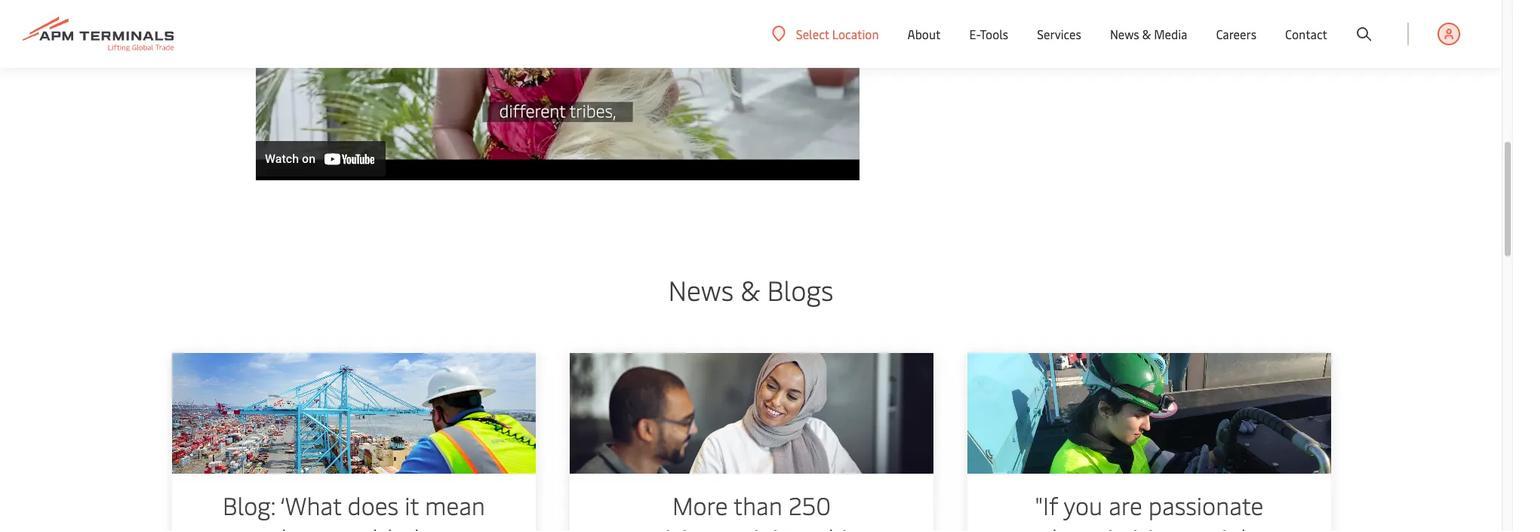 Task type: describe. For each thing, give the bounding box(es) containing it.
you
[[1063, 489, 1102, 522]]

"if you are passionate about it, it's your job
[[1012, 489, 1285, 531]]

250
[[788, 489, 830, 522]]

participants
[[620, 522, 747, 531]]

more
[[672, 489, 727, 522]]

e-tools button
[[969, 0, 1009, 68]]

news
[[668, 271, 734, 308]]

tools
[[980, 26, 1009, 42]]

to
[[252, 522, 274, 531]]

mean
[[424, 489, 485, 522]]

about button
[[908, 0, 941, 68]]

than
[[733, 489, 782, 522]]

port elizabeth ariel view image
[[171, 353, 535, 474]]

210308 alba image
[[967, 353, 1331, 474]]

"if
[[1035, 489, 1058, 522]]

more than 250 participants join webina link
[[569, 353, 933, 531]]

a
[[313, 522, 325, 531]]

your
[[1168, 522, 1215, 531]]

&
[[741, 271, 760, 308]]



Task type: locate. For each thing, give the bounding box(es) containing it.
passionate
[[1148, 489, 1263, 522]]

select
[[796, 25, 829, 42]]

it
[[404, 489, 418, 522]]

blog: 'what does it mean to be a world-clas link
[[171, 353, 535, 531]]

more than 250 participants join webina
[[620, 489, 882, 531]]

about
[[908, 26, 941, 42]]

does
[[347, 489, 398, 522]]

blog:
[[222, 489, 275, 522]]

select location button
[[772, 25, 879, 42]]

are
[[1108, 489, 1142, 522]]

blogs
[[767, 271, 834, 308]]

it,
[[1107, 522, 1126, 531]]

'what
[[279, 489, 341, 522]]

it's
[[1132, 522, 1162, 531]]

"if you are passionate about it, it's your job link
[[967, 353, 1331, 531]]

world-
[[331, 522, 402, 531]]

news & blogs
[[668, 271, 834, 308]]

be
[[280, 522, 307, 531]]

blog: 'what does it mean to be a world-clas
[[222, 489, 485, 531]]

select location
[[796, 25, 879, 42]]

e-
[[969, 26, 980, 42]]

210325 bahrain webinar image
[[569, 353, 933, 474]]

join
[[753, 522, 791, 531]]

e-tools
[[969, 26, 1009, 42]]

location
[[832, 25, 879, 42]]

about
[[1039, 522, 1101, 531]]



Task type: vqa. For each thing, say whether or not it's contained in the screenshot.
News
yes



